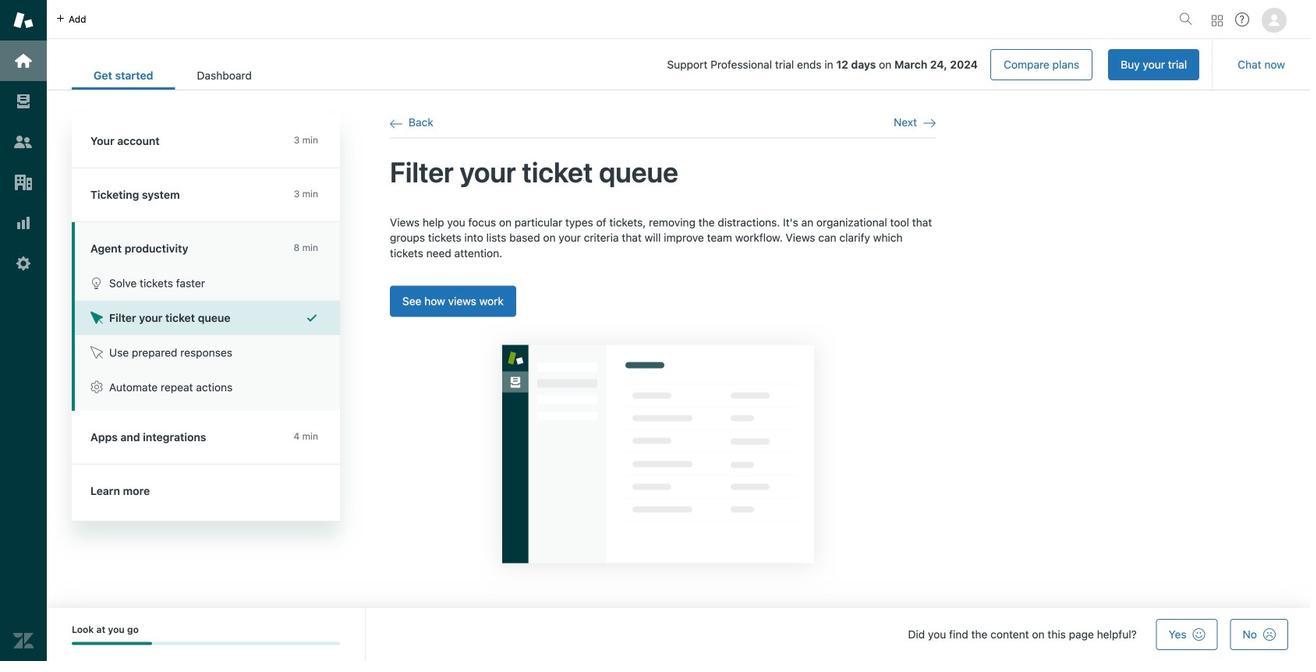 Task type: locate. For each thing, give the bounding box(es) containing it.
zendesk products image
[[1213, 15, 1224, 26]]

get help image
[[1236, 12, 1250, 27]]

reporting image
[[13, 213, 34, 233]]

views image
[[13, 91, 34, 112]]

main element
[[0, 0, 47, 662]]

heading
[[72, 115, 340, 169]]

tab
[[175, 61, 274, 90]]

tab list
[[72, 61, 274, 90]]

admin image
[[13, 254, 34, 274]]

organizations image
[[13, 172, 34, 193]]

zendesk support image
[[13, 10, 34, 30]]

get started image
[[13, 51, 34, 71]]

progress bar
[[72, 643, 340, 646]]



Task type: describe. For each thing, give the bounding box(es) containing it.
zendesk image
[[13, 631, 34, 652]]

indicates location of where to select views. image
[[478, 321, 839, 588]]

March 24, 2024 text field
[[895, 58, 979, 71]]

customers image
[[13, 132, 34, 152]]



Task type: vqa. For each thing, say whether or not it's contained in the screenshot.
Secondary element
no



